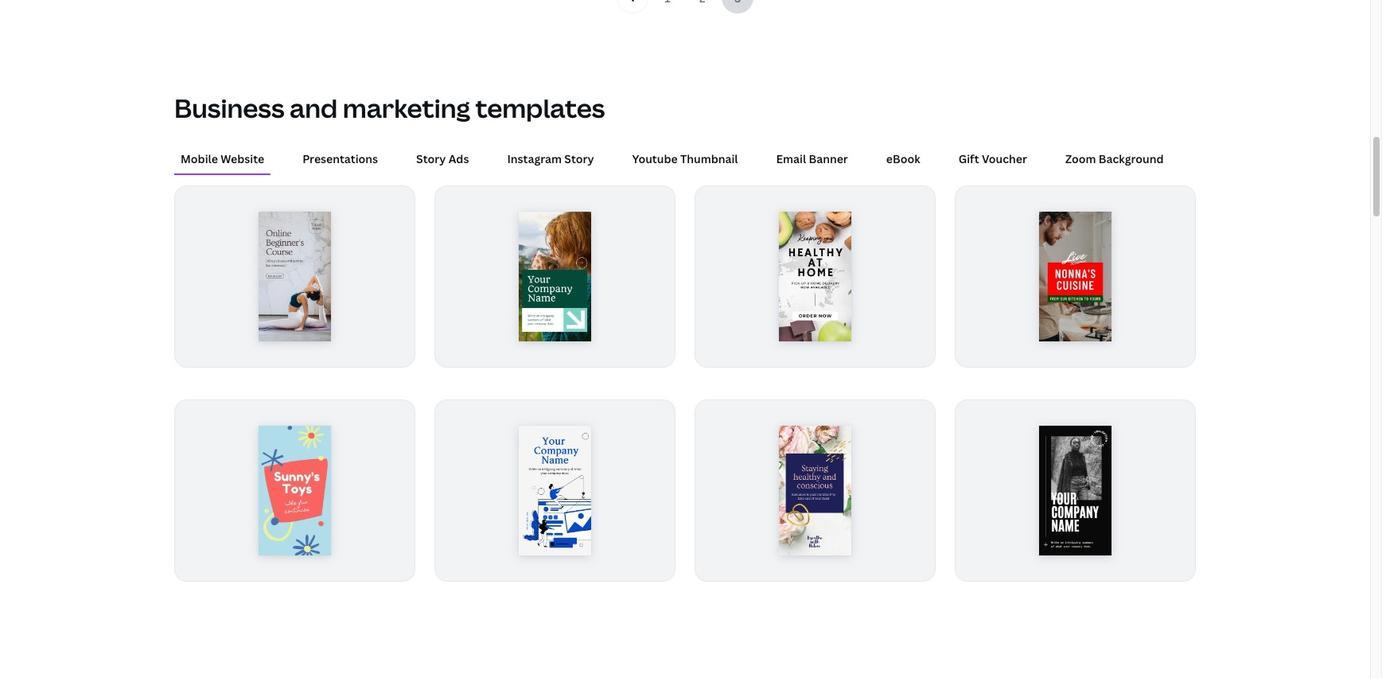 Task type: describe. For each thing, give the bounding box(es) containing it.
black and white simple advertising company startup mobile-first presentation image
[[1039, 426, 1112, 555]]

thumbnail
[[680, 151, 738, 166]]

gift
[[959, 151, 980, 166]]

gift voucher button
[[952, 144, 1034, 174]]

marketing
[[343, 91, 470, 125]]

story ads
[[416, 151, 469, 166]]

banner
[[809, 151, 848, 166]]

business and marketing templates
[[174, 91, 605, 125]]

zoom background button
[[1059, 144, 1170, 174]]

instagram
[[507, 151, 562, 166]]

email banner
[[776, 151, 848, 166]]

website
[[221, 151, 264, 166]]

email banner button
[[770, 144, 855, 174]]

mobile website button
[[174, 144, 271, 174]]

1 story from the left
[[416, 151, 446, 166]]

2 story from the left
[[565, 151, 594, 166]]

ebook button
[[880, 144, 927, 174]]

red green italian restaurant mobile-first website image
[[1039, 212, 1112, 341]]

zoom background
[[1066, 151, 1164, 166]]

white and black whole foods mobile-first website image
[[779, 212, 852, 341]]

mobile website
[[181, 151, 264, 166]]



Task type: locate. For each thing, give the bounding box(es) containing it.
presentations
[[303, 151, 378, 166]]

mobile
[[181, 151, 218, 166]]

presentations button
[[296, 144, 384, 174]]

gift voucher
[[959, 151, 1028, 166]]

background
[[1099, 151, 1164, 166]]

navy pink social marketer mobile-first website image
[[779, 426, 852, 555]]

cream brown yoga studio mobile-first website image
[[258, 212, 331, 341]]

story right instagram
[[565, 151, 594, 166]]

ebook
[[887, 151, 921, 166]]

0 horizontal spatial story
[[416, 151, 446, 166]]

and
[[290, 91, 338, 125]]

instagram story
[[507, 151, 594, 166]]

instagram story button
[[501, 144, 601, 174]]

story left ads
[[416, 151, 446, 166]]

blue and white illustrated finance mobile-first presentation image
[[519, 426, 592, 555]]

ads
[[449, 151, 469, 166]]

youtube thumbnail
[[632, 151, 738, 166]]

green and white simple health care mobile-first website image
[[519, 212, 592, 341]]

1 horizontal spatial story
[[565, 151, 594, 166]]

story ads button
[[410, 144, 476, 174]]

email
[[776, 151, 806, 166]]

youtube
[[632, 151, 678, 166]]

business
[[174, 91, 285, 125]]

youtube thumbnail button
[[626, 144, 745, 174]]

templates
[[476, 91, 605, 125]]

story
[[416, 151, 446, 166], [565, 151, 594, 166]]

colorful illustration kids store poster image
[[258, 426, 331, 555]]

voucher
[[982, 151, 1028, 166]]

zoom
[[1066, 151, 1096, 166]]



Task type: vqa. For each thing, say whether or not it's contained in the screenshot.
the left you
no



